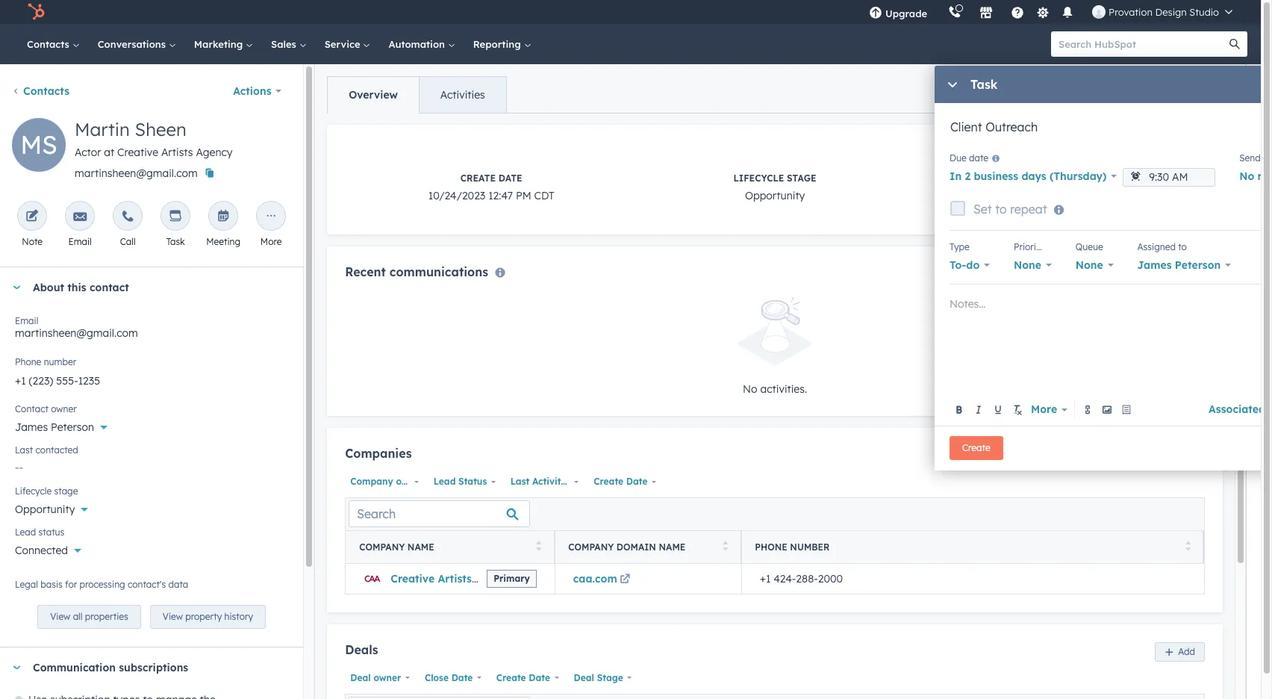 Task type: describe. For each thing, give the bounding box(es) containing it.
company for company name
[[359, 542, 405, 553]]

upgrade image
[[869, 7, 883, 20]]

communication subscriptions button
[[0, 648, 282, 688]]

studio
[[1190, 6, 1220, 18]]

no inside alert
[[743, 382, 758, 396]]

overview
[[349, 88, 398, 102]]

view property history
[[163, 611, 253, 622]]

subscriptions
[[119, 661, 188, 675]]

caa.com
[[573, 572, 617, 585]]

1 vertical spatial martinsheen@gmail.com
[[15, 326, 138, 340]]

deal owner button
[[345, 668, 414, 687]]

meeting image
[[217, 210, 230, 224]]

sales
[[271, 38, 299, 50]]

add
[[1179, 646, 1196, 657]]

company for company domain name
[[569, 542, 614, 553]]

0 vertical spatial contacts link
[[18, 24, 89, 64]]

in
[[950, 170, 962, 183]]

creative inside martin sheen actor at creative artists agency
[[117, 146, 158, 159]]

press to sort. element for phone number
[[1186, 541, 1191, 554]]

lifecycle for lifecycle stage opportunity
[[734, 173, 784, 184]]

2
[[965, 170, 971, 183]]

view for view all properties
[[50, 611, 70, 622]]

2000
[[818, 572, 843, 585]]

0 vertical spatial martinsheen@gmail.com
[[75, 167, 198, 180]]

settings link
[[1034, 4, 1052, 20]]

meeting
[[206, 236, 241, 247]]

contact
[[90, 281, 129, 294]]

hubspot link
[[18, 3, 56, 21]]

minimize dialog image
[[947, 79, 959, 91]]

0 vertical spatial rem
[[1264, 152, 1273, 164]]

none button for priority
[[1014, 255, 1052, 275]]

james peterson button for assigned to
[[1138, 255, 1232, 275]]

view all properties
[[50, 611, 128, 622]]

caret image for about this contact
[[12, 286, 21, 289]]

peterson for contact owner
[[51, 420, 94, 434]]

no activities.
[[743, 382, 807, 396]]

view for view property history
[[163, 611, 183, 622]]

(thursday)
[[1050, 170, 1107, 183]]

lead for lead status
[[15, 527, 36, 538]]

contact's
[[128, 579, 166, 590]]

marketplaces button
[[971, 0, 1002, 24]]

288-
[[796, 572, 818, 585]]

more button
[[1028, 399, 1071, 420]]

deal stage
[[574, 672, 623, 683]]

to-do button
[[950, 255, 990, 275]]

about this contact button
[[0, 267, 288, 308]]

marketing link
[[185, 24, 262, 64]]

caa.com link
[[573, 572, 633, 585]]

email image
[[73, 210, 87, 224]]

james for contact owner
[[15, 420, 48, 434]]

phone number
[[15, 356, 76, 367]]

search image
[[1230, 39, 1241, 49]]

no activities. alert
[[345, 297, 1205, 398]]

create button
[[950, 436, 1003, 460]]

to for assigned
[[1179, 241, 1187, 252]]

pm
[[516, 189, 532, 202]]

deals
[[345, 642, 378, 657]]

deal for deal owner
[[350, 672, 371, 683]]

email for email martinsheen@gmail.com
[[15, 315, 38, 326]]

provation design studio
[[1109, 6, 1220, 18]]

priority
[[1014, 241, 1045, 252]]

creative artists agency
[[391, 572, 514, 585]]

history
[[224, 611, 253, 622]]

owner for companies
[[396, 476, 424, 487]]

associated w button
[[1209, 399, 1273, 420]]

12:47
[[489, 189, 513, 202]]

1 - from the left
[[1055, 189, 1059, 202]]

Last contacted text field
[[15, 453, 288, 477]]

design
[[1156, 6, 1187, 18]]

associated w
[[1209, 403, 1273, 416]]

peterson for assigned to
[[1175, 258, 1221, 272]]

type
[[950, 241, 970, 252]]

overview link
[[328, 77, 419, 113]]

automation link
[[380, 24, 464, 64]]

last activity date
[[511, 476, 591, 487]]

to for set
[[996, 202, 1007, 216]]

communications
[[390, 264, 488, 279]]

lead status
[[434, 476, 487, 487]]

deal stage button
[[569, 668, 636, 687]]

company domain name
[[569, 542, 686, 553]]

upgrade
[[886, 7, 928, 19]]

to-
[[950, 258, 967, 272]]

communication subscriptions
[[33, 661, 188, 675]]

1 vertical spatial rem
[[1258, 170, 1273, 183]]

provation
[[1109, 6, 1153, 18]]

connected button
[[15, 535, 288, 560]]

actions
[[233, 84, 271, 98]]

10/24/2023
[[428, 189, 486, 202]]

name
[[408, 542, 434, 553]]

help image
[[1011, 7, 1025, 20]]

sales link
[[262, 24, 316, 64]]

phone for phone number
[[15, 356, 41, 367]]

company owner button
[[345, 472, 424, 491]]

marketing
[[194, 38, 246, 50]]

close
[[425, 672, 449, 683]]

1 horizontal spatial task
[[971, 77, 998, 92]]

0 horizontal spatial more
[[261, 236, 282, 247]]

no rem button
[[1240, 166, 1273, 187]]

contacts inside 'contacts' link
[[27, 38, 72, 50]]

last for last activity date --
[[1010, 173, 1033, 184]]

set
[[974, 202, 992, 216]]

view all properties link
[[37, 605, 141, 629]]

opportunity button
[[15, 494, 288, 519]]

lead status
[[15, 527, 64, 538]]

lifecycle for lifecycle stage
[[15, 485, 52, 497]]

none for queue
[[1076, 258, 1104, 272]]

lifecycle stage opportunity
[[734, 173, 817, 202]]

none for priority
[[1014, 258, 1042, 272]]

activities
[[441, 88, 485, 102]]

0 vertical spatial owner
[[51, 403, 77, 414]]

automation
[[389, 38, 448, 50]]

stage for deal stage
[[597, 672, 623, 683]]

phone for phone number
[[755, 542, 788, 553]]

+1
[[760, 572, 771, 585]]

at
[[104, 146, 114, 159]]

press to sort. image for phone number
[[1186, 541, 1191, 551]]

1 vertical spatial artists
[[438, 572, 472, 585]]

martin sheen actor at creative artists agency
[[75, 118, 233, 159]]

1 horizontal spatial create date button
[[589, 472, 660, 491]]

companies
[[345, 446, 412, 461]]

notifications image
[[1061, 7, 1075, 20]]

press to sort. element for company name
[[536, 541, 542, 554]]

about this contact
[[33, 281, 129, 294]]

close date button
[[420, 668, 485, 687]]

last for last activity date
[[511, 476, 530, 487]]



Task type: locate. For each thing, give the bounding box(es) containing it.
company left name
[[359, 542, 405, 553]]

1 horizontal spatial artists
[[438, 572, 472, 585]]

stage for lifecycle stage opportunity
[[787, 173, 817, 184]]

rem
[[1264, 152, 1273, 164], [1258, 170, 1273, 183]]

this
[[67, 281, 86, 294]]

view left property on the bottom
[[163, 611, 183, 622]]

add button
[[1156, 642, 1205, 662]]

service
[[325, 38, 363, 50]]

last inside popup button
[[511, 476, 530, 487]]

Phone number text field
[[15, 365, 288, 395]]

activity for last activity date --
[[1036, 173, 1081, 184]]

view left all at left
[[50, 611, 70, 622]]

menu
[[859, 0, 1243, 24]]

0 vertical spatial create date
[[594, 476, 648, 487]]

424-
[[774, 572, 796, 585]]

service link
[[316, 24, 380, 64]]

contact owner
[[15, 403, 77, 414]]

contacts
[[27, 38, 72, 50], [23, 84, 69, 98]]

basis
[[41, 579, 63, 590]]

create date button left deal stage
[[491, 668, 563, 687]]

HH:MM text field
[[1123, 168, 1216, 187]]

1 vertical spatial contacts link
[[12, 84, 69, 98]]

caret image for communication subscriptions
[[12, 666, 21, 670]]

james down contact
[[15, 420, 48, 434]]

1 vertical spatial owner
[[396, 476, 424, 487]]

1 horizontal spatial lead
[[434, 476, 456, 487]]

james down assigned on the top of page
[[1138, 258, 1172, 272]]

send rem no rem
[[1240, 152, 1273, 183]]

email down about
[[15, 315, 38, 326]]

1 vertical spatial create date button
[[491, 668, 563, 687]]

task right minimize dialog icon
[[971, 77, 998, 92]]

1 vertical spatial search search field
[[349, 697, 530, 699]]

1 view from the left
[[50, 611, 70, 622]]

1 none from the left
[[1014, 258, 1042, 272]]

number
[[790, 542, 830, 553]]

actor
[[75, 146, 101, 159]]

2 view from the left
[[163, 611, 183, 622]]

0 vertical spatial creative
[[117, 146, 158, 159]]

more
[[261, 236, 282, 247], [1031, 403, 1058, 416]]

1 horizontal spatial email
[[68, 236, 92, 247]]

owner right contact
[[51, 403, 77, 414]]

0 vertical spatial task
[[971, 77, 998, 92]]

caret image left about
[[12, 286, 21, 289]]

close date
[[425, 672, 473, 683]]

press to sort. image for company name
[[536, 541, 542, 551]]

martinsheen@gmail.com down at
[[75, 167, 198, 180]]

0 horizontal spatial press to sort. image
[[536, 541, 542, 551]]

note image
[[25, 210, 39, 224]]

company for company owner
[[350, 476, 393, 487]]

1 horizontal spatial to
[[1179, 241, 1187, 252]]

james peterson image
[[1093, 5, 1106, 19]]

conversations link
[[89, 24, 185, 64]]

stage inside popup button
[[597, 672, 623, 683]]

reporting
[[473, 38, 524, 50]]

1 vertical spatial to
[[1179, 241, 1187, 252]]

due date
[[950, 152, 989, 164]]

call image
[[121, 210, 135, 224]]

property
[[185, 611, 222, 622]]

0 vertical spatial james peterson
[[1138, 258, 1221, 272]]

3 press to sort. image from the left
[[1186, 541, 1191, 551]]

0 vertical spatial stage
[[787, 173, 817, 184]]

0 horizontal spatial opportunity
[[15, 503, 75, 516]]

company inside popup button
[[350, 476, 393, 487]]

last activity date --
[[1010, 173, 1108, 202]]

1 vertical spatial james peterson button
[[15, 412, 288, 437]]

create inside create date 10/24/2023 12:47 pm cdt
[[461, 173, 496, 184]]

1 vertical spatial lifecycle
[[15, 485, 52, 497]]

lifecycle inside lifecycle stage opportunity
[[734, 173, 784, 184]]

1 vertical spatial lead
[[15, 527, 36, 538]]

note
[[22, 236, 43, 247]]

creative artists agency link
[[391, 572, 514, 585]]

3 press to sort. element from the left
[[1186, 541, 1191, 554]]

1 vertical spatial contacts
[[23, 84, 69, 98]]

owner
[[51, 403, 77, 414], [396, 476, 424, 487], [374, 672, 401, 683]]

2 horizontal spatial last
[[1010, 173, 1033, 184]]

phone up +1
[[755, 542, 788, 553]]

deal for deal stage
[[574, 672, 594, 683]]

creative down name
[[391, 572, 435, 585]]

caret image
[[12, 286, 21, 289], [12, 666, 21, 670]]

1 horizontal spatial phone
[[755, 542, 788, 553]]

status
[[38, 527, 64, 538]]

0 vertical spatial more
[[261, 236, 282, 247]]

phone
[[15, 356, 41, 367], [755, 542, 788, 553]]

0 vertical spatial agency
[[196, 146, 233, 159]]

james for assigned to
[[1138, 258, 1172, 272]]

opportunity inside popup button
[[15, 503, 75, 516]]

james peterson for to
[[1138, 258, 1221, 272]]

2 press to sort. element from the left
[[723, 541, 728, 554]]

rem down send
[[1258, 170, 1273, 183]]

0 horizontal spatial lead
[[15, 527, 36, 538]]

none down priority at the top right of the page
[[1014, 258, 1042, 272]]

0 vertical spatial search search field
[[349, 501, 530, 528]]

create date button up company domain name
[[589, 472, 660, 491]]

company down companies
[[350, 476, 393, 487]]

1 horizontal spatial lifecycle
[[734, 173, 784, 184]]

to right the set
[[996, 202, 1007, 216]]

artists left primary
[[438, 572, 472, 585]]

0 horizontal spatial agency
[[196, 146, 233, 159]]

james peterson down assigned to
[[1138, 258, 1221, 272]]

2 none button from the left
[[1076, 255, 1114, 275]]

1 press to sort. image from the left
[[536, 541, 542, 551]]

lifecycle stage
[[15, 485, 78, 497]]

phone left number
[[15, 356, 41, 367]]

activity inside last activity date popup button
[[532, 476, 567, 487]]

repeat
[[1011, 202, 1048, 216]]

1 horizontal spatial peterson
[[1175, 258, 1221, 272]]

legal basis for processing contact's data
[[15, 579, 188, 590]]

1 horizontal spatial stage
[[787, 173, 817, 184]]

lifecycle
[[734, 173, 784, 184], [15, 485, 52, 497]]

last
[[1010, 173, 1033, 184], [15, 444, 33, 456], [511, 476, 530, 487]]

domain
[[617, 542, 656, 553]]

no down send
[[1240, 170, 1255, 183]]

2 vertical spatial last
[[511, 476, 530, 487]]

1 vertical spatial phone
[[755, 542, 788, 553]]

last up repeat
[[1010, 173, 1033, 184]]

calling icon image
[[949, 6, 962, 19]]

press to sort. element
[[536, 541, 542, 554], [723, 541, 728, 554], [1186, 541, 1191, 554]]

0 vertical spatial phone
[[15, 356, 41, 367]]

marketplaces image
[[980, 7, 993, 20]]

1 horizontal spatial create date
[[594, 476, 648, 487]]

james peterson for owner
[[15, 420, 94, 434]]

artists
[[161, 146, 193, 159], [438, 572, 472, 585]]

company up caa.com
[[569, 542, 614, 553]]

email inside "email martinsheen@gmail.com"
[[15, 315, 38, 326]]

for
[[65, 579, 77, 590]]

1 press to sort. element from the left
[[536, 541, 542, 554]]

0 vertical spatial no
[[1240, 170, 1255, 183]]

0 horizontal spatial none button
[[1014, 255, 1052, 275]]

-
[[1055, 189, 1059, 202], [1059, 189, 1063, 202]]

settings image
[[1036, 6, 1050, 20]]

martin
[[75, 118, 130, 140]]

artists down sheen
[[161, 146, 193, 159]]

lead left status
[[434, 476, 456, 487]]

1 horizontal spatial deal
[[574, 672, 594, 683]]

1 vertical spatial agency
[[475, 572, 514, 585]]

2 search search field from the top
[[349, 697, 530, 699]]

business
[[974, 170, 1019, 183]]

create date for create date popup button to the right
[[594, 476, 648, 487]]

email for email
[[68, 236, 92, 247]]

no inside send rem no rem
[[1240, 170, 1255, 183]]

none button for queue
[[1076, 255, 1114, 275]]

0 horizontal spatial peterson
[[51, 420, 94, 434]]

owner down deals
[[374, 672, 401, 683]]

email
[[68, 236, 92, 247], [15, 315, 38, 326]]

0 horizontal spatial james peterson button
[[15, 412, 288, 437]]

agency inside martin sheen actor at creative artists agency
[[196, 146, 233, 159]]

0 vertical spatial james
[[1138, 258, 1172, 272]]

press to sort. image
[[536, 541, 542, 551], [723, 541, 728, 551], [1186, 541, 1191, 551]]

create date up company domain name
[[594, 476, 648, 487]]

0 horizontal spatial task
[[166, 236, 185, 247]]

1 horizontal spatial last
[[511, 476, 530, 487]]

date
[[499, 173, 522, 184], [1084, 173, 1108, 184], [569, 476, 591, 487], [626, 476, 648, 487], [452, 672, 473, 683], [529, 672, 550, 683]]

last for last contacted
[[15, 444, 33, 456]]

1 horizontal spatial james peterson button
[[1138, 255, 1232, 275]]

date inside create date 10/24/2023 12:47 pm cdt
[[499, 173, 522, 184]]

james peterson button up last contacted text field
[[15, 412, 288, 437]]

1 vertical spatial activity
[[532, 476, 567, 487]]

last inside last activity date --
[[1010, 173, 1033, 184]]

1 vertical spatial james peterson
[[15, 420, 94, 434]]

company owner
[[350, 476, 424, 487]]

link opens in a new window image
[[620, 574, 631, 585]]

press to sort. image for company domain name
[[723, 541, 728, 551]]

navigation containing overview
[[327, 76, 507, 114]]

2 horizontal spatial press to sort. image
[[1186, 541, 1191, 551]]

1 horizontal spatial more
[[1031, 403, 1058, 416]]

james peterson button
[[1138, 255, 1232, 275], [15, 412, 288, 437]]

data
[[168, 579, 188, 590]]

1 deal from the left
[[350, 672, 371, 683]]

activity inside last activity date --
[[1036, 173, 1081, 184]]

1 horizontal spatial none
[[1076, 258, 1104, 272]]

communication
[[33, 661, 116, 675]]

1 horizontal spatial press to sort. image
[[723, 541, 728, 551]]

0 vertical spatial contacts
[[27, 38, 72, 50]]

creative right at
[[117, 146, 158, 159]]

link opens in a new window image
[[620, 574, 631, 585]]

1 horizontal spatial activity
[[1036, 173, 1081, 184]]

0 horizontal spatial artists
[[161, 146, 193, 159]]

Title text field
[[950, 118, 1273, 148]]

2 - from the left
[[1059, 189, 1063, 202]]

caret image inside communication subscriptions dropdown button
[[12, 666, 21, 670]]

send
[[1240, 152, 1261, 164]]

lead up connected
[[15, 527, 36, 538]]

last activity date button
[[505, 472, 591, 491]]

help button
[[1005, 0, 1031, 24]]

task down task icon
[[166, 236, 185, 247]]

peterson down assigned to
[[1175, 258, 1221, 272]]

last right status
[[511, 476, 530, 487]]

activities.
[[761, 382, 807, 396]]

create date for the bottommost create date popup button
[[497, 672, 550, 683]]

Search search field
[[349, 501, 530, 528], [349, 697, 530, 699]]

1 vertical spatial caret image
[[12, 666, 21, 670]]

owner for deals
[[374, 672, 401, 683]]

caret image inside about this contact dropdown button
[[12, 286, 21, 289]]

caret image left communication
[[12, 666, 21, 670]]

0 horizontal spatial view
[[50, 611, 70, 622]]

0 horizontal spatial lifecycle
[[15, 485, 52, 497]]

0 vertical spatial lead
[[434, 476, 456, 487]]

create date 10/24/2023 12:47 pm cdt
[[428, 173, 555, 202]]

1 horizontal spatial view
[[163, 611, 183, 622]]

2 none from the left
[[1076, 258, 1104, 272]]

opportunity inside lifecycle stage opportunity
[[745, 189, 805, 202]]

no left activities.
[[743, 382, 758, 396]]

1 vertical spatial create date
[[497, 672, 550, 683]]

lead for lead status
[[434, 476, 456, 487]]

Search HubSpot search field
[[1052, 31, 1235, 57]]

call
[[120, 236, 136, 247]]

james peterson button down assigned to
[[1138, 255, 1232, 275]]

1 horizontal spatial james
[[1138, 258, 1172, 272]]

0 horizontal spatial none
[[1014, 258, 1042, 272]]

2 vertical spatial owner
[[374, 672, 401, 683]]

1 horizontal spatial opportunity
[[745, 189, 805, 202]]

more image
[[264, 210, 278, 224]]

more inside popup button
[[1031, 403, 1058, 416]]

rem right send
[[1264, 152, 1273, 164]]

1 vertical spatial stage
[[597, 672, 623, 683]]

creative
[[117, 146, 158, 159], [391, 572, 435, 585]]

activities link
[[419, 77, 506, 113]]

1 vertical spatial last
[[15, 444, 33, 456]]

1 vertical spatial creative
[[391, 572, 435, 585]]

0 vertical spatial last
[[1010, 173, 1033, 184]]

reporting link
[[464, 24, 540, 64]]

last contacted
[[15, 444, 78, 456]]

queue
[[1076, 241, 1104, 252]]

legal
[[15, 579, 38, 590]]

artists inside martin sheen actor at creative artists agency
[[161, 146, 193, 159]]

date
[[969, 152, 989, 164]]

1 horizontal spatial agency
[[475, 572, 514, 585]]

connected
[[15, 544, 68, 557]]

none button
[[1014, 255, 1052, 275], [1076, 255, 1114, 275]]

to right assigned on the top of page
[[1179, 241, 1187, 252]]

1 vertical spatial opportunity
[[15, 503, 75, 516]]

email martinsheen@gmail.com
[[15, 315, 138, 340]]

none button down queue
[[1076, 255, 1114, 275]]

2 deal from the left
[[574, 672, 594, 683]]

name
[[659, 542, 686, 553]]

1 horizontal spatial james peterson
[[1138, 258, 1221, 272]]

agency
[[196, 146, 233, 159], [475, 572, 514, 585]]

w
[[1269, 403, 1273, 416]]

1 vertical spatial no
[[743, 382, 758, 396]]

search search field down the close
[[349, 697, 530, 699]]

1 none button from the left
[[1014, 255, 1052, 275]]

none
[[1014, 258, 1042, 272], [1076, 258, 1104, 272]]

0 horizontal spatial press to sort. element
[[536, 541, 542, 554]]

0 vertical spatial activity
[[1036, 173, 1081, 184]]

0 horizontal spatial to
[[996, 202, 1007, 216]]

0 vertical spatial lifecycle
[[734, 173, 784, 184]]

last left "contacted" on the bottom
[[15, 444, 33, 456]]

0 vertical spatial caret image
[[12, 286, 21, 289]]

activity
[[1036, 173, 1081, 184], [532, 476, 567, 487]]

0 vertical spatial peterson
[[1175, 258, 1221, 272]]

stage inside lifecycle stage opportunity
[[787, 173, 817, 184]]

0 vertical spatial opportunity
[[745, 189, 805, 202]]

0 horizontal spatial stage
[[597, 672, 623, 683]]

james peterson button for contact owner
[[15, 412, 288, 437]]

search button
[[1223, 31, 1248, 57]]

hubspot image
[[27, 3, 45, 21]]

navigation
[[327, 76, 507, 114]]

recent
[[345, 264, 386, 279]]

1 horizontal spatial press to sort. element
[[723, 541, 728, 554]]

peterson up "contacted" on the bottom
[[51, 420, 94, 434]]

1 vertical spatial james
[[15, 420, 48, 434]]

1 caret image from the top
[[12, 286, 21, 289]]

notifications button
[[1055, 0, 1081, 24]]

email down email "icon"
[[68, 236, 92, 247]]

view property history link
[[150, 605, 266, 629]]

date inside last activity date --
[[1084, 173, 1108, 184]]

create inside button
[[963, 442, 991, 454]]

number
[[44, 356, 76, 367]]

press to sort. element for company domain name
[[723, 541, 728, 554]]

0 horizontal spatial activity
[[532, 476, 567, 487]]

none down queue
[[1076, 258, 1104, 272]]

0 horizontal spatial create date button
[[491, 668, 563, 687]]

1 horizontal spatial creative
[[391, 572, 435, 585]]

create date right close date popup button
[[497, 672, 550, 683]]

search search field up name
[[349, 501, 530, 528]]

martinsheen@gmail.com up number
[[15, 326, 138, 340]]

lead inside popup button
[[434, 476, 456, 487]]

menu containing provation design studio
[[859, 0, 1243, 24]]

2 horizontal spatial press to sort. element
[[1186, 541, 1191, 554]]

0 horizontal spatial last
[[15, 444, 33, 456]]

owner down companies
[[396, 476, 424, 487]]

none button down priority at the top right of the page
[[1014, 255, 1052, 275]]

james peterson down contact owner at the left of page
[[15, 420, 94, 434]]

2 caret image from the top
[[12, 666, 21, 670]]

0 horizontal spatial no
[[743, 382, 758, 396]]

all
[[73, 611, 83, 622]]

task image
[[169, 210, 182, 224]]

contact
[[15, 403, 48, 414]]

0 horizontal spatial creative
[[117, 146, 158, 159]]

create date button
[[589, 472, 660, 491], [491, 668, 563, 687]]

2 press to sort. image from the left
[[723, 541, 728, 551]]

1 vertical spatial more
[[1031, 403, 1058, 416]]

1 vertical spatial email
[[15, 315, 38, 326]]

activity for last activity date
[[532, 476, 567, 487]]

1 search search field from the top
[[349, 501, 530, 528]]

due
[[950, 152, 967, 164]]

deal owner
[[350, 672, 401, 683]]



Task type: vqa. For each thing, say whether or not it's contained in the screenshot.
bottom Activity
yes



